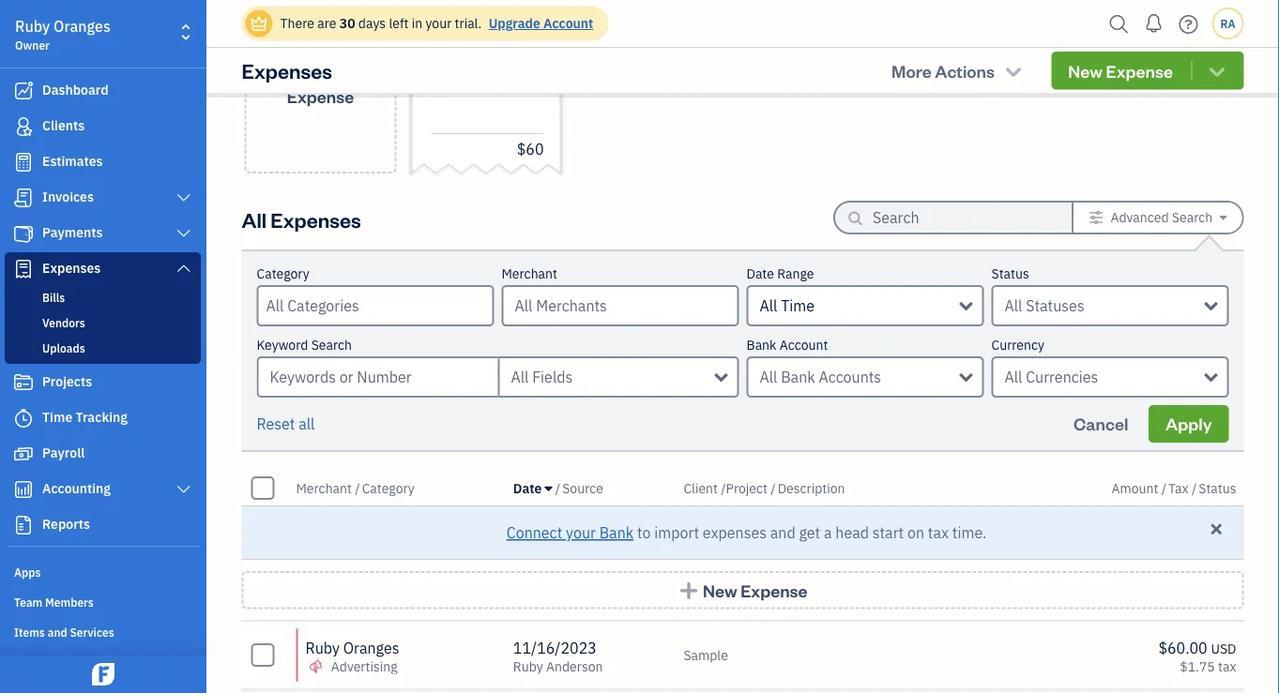 Task type: vqa. For each thing, say whether or not it's contained in the screenshot.
The 'Track'
no



Task type: locate. For each thing, give the bounding box(es) containing it.
search right keyword
[[311, 337, 352, 354]]

2 horizontal spatial new expense
[[1069, 60, 1174, 82]]

chevron large down image up 'reports' link
[[175, 483, 193, 498]]

advanced
[[1111, 209, 1170, 226]]

2 horizontal spatial oranges
[[469, 7, 525, 27]]

get
[[800, 524, 821, 543]]

5 / from the left
[[1162, 480, 1167, 497]]

chevron large down image inside payments link
[[175, 226, 193, 241]]

0 horizontal spatial your
[[426, 15, 452, 32]]

0 horizontal spatial search
[[311, 337, 352, 354]]

project
[[726, 480, 768, 497]]

search inside dropdown button
[[1173, 209, 1213, 226]]

11/16/2023 inside 11/16/2023 ruby anderson
[[514, 639, 597, 658]]

dashboard link
[[5, 74, 201, 108]]

all inside status field
[[1005, 296, 1023, 316]]

0 vertical spatial category
[[257, 265, 310, 283]]

expense
[[1107, 60, 1174, 82], [287, 85, 354, 107], [741, 580, 808, 602]]

tracking
[[76, 409, 128, 426]]

all inside dropdown button
[[1005, 368, 1023, 387]]

connect your bank button
[[507, 522, 634, 545]]

1 horizontal spatial search
[[1173, 209, 1213, 226]]

2 horizontal spatial new
[[1069, 60, 1103, 82]]

all
[[299, 415, 315, 434]]

new inside "link"
[[304, 63, 338, 85]]

1 horizontal spatial tax
[[1219, 658, 1237, 676]]

all statuses
[[1005, 296, 1085, 316]]

0 horizontal spatial status
[[992, 265, 1030, 283]]

reports link
[[5, 509, 201, 543]]

11/16/2023
[[432, 27, 505, 44], [514, 639, 597, 658]]

2 vertical spatial expenses
[[42, 260, 101, 277]]

1 vertical spatial 11/16/2023
[[514, 639, 597, 658]]

/ right the client
[[721, 480, 726, 497]]

3 / from the left
[[721, 480, 726, 497]]

bank left to
[[600, 524, 634, 543]]

0 horizontal spatial category
[[257, 265, 310, 283]]

bank down the all time
[[747, 337, 777, 354]]

1 vertical spatial tax
[[1219, 658, 1237, 676]]

time right timer icon
[[42, 409, 73, 426]]

merchant
[[502, 265, 558, 283], [296, 480, 352, 497]]

search
[[1173, 209, 1213, 226], [311, 337, 352, 354]]

all currencies
[[1005, 368, 1099, 387]]

estimates
[[42, 153, 103, 170]]

1 chevron large down image from the top
[[175, 191, 193, 206]]

2 vertical spatial expense
[[741, 580, 808, 602]]

0 horizontal spatial date
[[514, 480, 542, 497]]

0 horizontal spatial and
[[48, 625, 67, 640]]

oranges inside ruby oranges 11/16/2023
[[469, 7, 525, 27]]

/ right caretdown icon
[[556, 480, 561, 497]]

chevron large down image for payments
[[175, 226, 193, 241]]

bank
[[747, 337, 777, 354], [781, 368, 816, 387], [600, 524, 634, 543]]

tax down usd
[[1219, 658, 1237, 676]]

chevrondown image inside more actions dropdown button
[[1003, 61, 1025, 80]]

ra button
[[1213, 8, 1245, 39]]

1 horizontal spatial category
[[362, 480, 415, 497]]

0 horizontal spatial account
[[544, 15, 594, 32]]

chevrondown image down ra
[[1207, 61, 1229, 80]]

chevrondown image
[[1003, 61, 1025, 80], [1207, 61, 1229, 80]]

0 vertical spatial your
[[426, 15, 452, 32]]

1 horizontal spatial 11/16/2023
[[514, 639, 597, 658]]

new expense down plus image
[[287, 63, 354, 107]]

account right "upgrade"
[[544, 15, 594, 32]]

2 vertical spatial bank
[[600, 524, 634, 543]]

1 horizontal spatial chevrondown image
[[1207, 61, 1229, 80]]

time down range
[[781, 296, 815, 316]]

1 chevrondown image from the left
[[1003, 61, 1025, 80]]

expense inside "link"
[[287, 85, 354, 107]]

1 vertical spatial expense
[[287, 85, 354, 107]]

advanced search
[[1111, 209, 1213, 226]]

your right in
[[426, 15, 452, 32]]

/ right tax
[[1193, 480, 1198, 497]]

in
[[412, 15, 423, 32]]

owner
[[15, 38, 50, 53]]

0 vertical spatial time
[[781, 296, 815, 316]]

3 chevron large down image from the top
[[175, 261, 193, 276]]

all
[[242, 206, 267, 233], [760, 296, 778, 316], [1005, 296, 1023, 316], [511, 368, 529, 387], [760, 368, 778, 387], [1005, 368, 1023, 387]]

0 horizontal spatial time
[[42, 409, 73, 426]]

1 vertical spatial search
[[311, 337, 352, 354]]

items and services
[[14, 625, 114, 640]]

new expense button
[[1052, 52, 1245, 90]]

reset all button
[[257, 413, 315, 436]]

chevron large down image up bills link
[[175, 261, 193, 276]]

expense down notifications icon
[[1107, 60, 1174, 82]]

new expense button down notifications icon
[[1052, 52, 1245, 90]]

date link
[[514, 480, 556, 497]]

reset all
[[257, 415, 315, 434]]

apply button
[[1150, 406, 1230, 443]]

1 vertical spatial expenses
[[271, 206, 361, 233]]

/ right project
[[771, 480, 776, 497]]

Status field
[[992, 285, 1230, 327]]

tax right on
[[929, 524, 949, 543]]

4 chevron large down image from the top
[[175, 483, 193, 498]]

new expense down search image
[[1069, 60, 1174, 82]]

0 vertical spatial status
[[992, 265, 1030, 283]]

close image
[[1209, 521, 1226, 538]]

dashboard image
[[12, 82, 35, 100]]

items and services link
[[5, 618, 201, 646]]

apply
[[1166, 413, 1213, 435]]

chevron large down image inside 'accounting' link
[[175, 483, 193, 498]]

and left "get"
[[771, 524, 796, 543]]

0 horizontal spatial merchant
[[296, 480, 352, 497]]

11/16/2023 inside ruby oranges 11/16/2023
[[432, 27, 505, 44]]

chevron large down image down estimates link
[[175, 191, 193, 206]]

oranges inside ruby oranges owner
[[54, 16, 111, 36]]

account up all bank accounts
[[780, 337, 829, 354]]

date
[[747, 265, 775, 283], [514, 480, 542, 497]]

trial.
[[455, 15, 482, 32]]

status up all statuses
[[992, 265, 1030, 283]]

oranges
[[469, 7, 525, 27], [54, 16, 111, 36], [343, 639, 400, 658]]

ruby oranges
[[306, 639, 400, 658]]

category right merchant link
[[362, 480, 415, 497]]

30
[[340, 15, 355, 32]]

status link
[[1199, 480, 1237, 497]]

1 horizontal spatial time
[[781, 296, 815, 316]]

notifications image
[[1140, 5, 1170, 42]]

1 horizontal spatial merchant
[[502, 265, 558, 283]]

0 horizontal spatial bank
[[600, 524, 634, 543]]

0 horizontal spatial oranges
[[54, 16, 111, 36]]

chevron large down image inside expenses link
[[175, 261, 193, 276]]

Category text field
[[266, 287, 493, 325]]

1 horizontal spatial account
[[780, 337, 829, 354]]

and inside main element
[[48, 625, 67, 640]]

0 horizontal spatial new
[[304, 63, 338, 85]]

report image
[[12, 516, 35, 535]]

cancel button
[[1057, 406, 1146, 443]]

11/16/2023 ruby anderson
[[514, 639, 603, 676]]

1 vertical spatial bank
[[781, 368, 816, 387]]

0 vertical spatial search
[[1173, 209, 1213, 226]]

1 vertical spatial account
[[780, 337, 829, 354]]

1 vertical spatial and
[[48, 625, 67, 640]]

all currencies button
[[992, 357, 1230, 398]]

chevrondown image for more actions
[[1003, 61, 1025, 80]]

caretdown image
[[1220, 210, 1228, 225]]

0 vertical spatial expense
[[1107, 60, 1174, 82]]

0 vertical spatial new expense button
[[1052, 52, 1245, 90]]

expense inside dropdown button
[[1107, 60, 1174, 82]]

2 horizontal spatial bank
[[781, 368, 816, 387]]

connect your bank to import expenses and get a head start on tax time.
[[507, 524, 987, 543]]

0 vertical spatial merchant
[[502, 265, 558, 283]]

status
[[992, 265, 1030, 283], [1199, 480, 1237, 497]]

settings image
[[1089, 210, 1105, 225]]

0 horizontal spatial expense
[[287, 85, 354, 107]]

time inside main element
[[42, 409, 73, 426]]

category
[[257, 265, 310, 283], [362, 480, 415, 497]]

0 vertical spatial and
[[771, 524, 796, 543]]

chevrondown image right actions at the right of page
[[1003, 61, 1025, 80]]

connect
[[507, 524, 563, 543]]

your down source
[[566, 524, 596, 543]]

search left caretdown image
[[1173, 209, 1213, 226]]

all for all fields
[[511, 368, 529, 387]]

Bank Account field
[[747, 357, 985, 398]]

all for all statuses
[[1005, 296, 1023, 316]]

on
[[908, 524, 925, 543]]

sample
[[684, 647, 729, 664]]

0 horizontal spatial chevrondown image
[[1003, 61, 1025, 80]]

1 horizontal spatial oranges
[[343, 639, 400, 658]]

chevron large down image
[[175, 191, 193, 206], [175, 226, 193, 241], [175, 261, 193, 276], [175, 483, 193, 498]]

crown image
[[249, 14, 269, 33]]

invoices link
[[5, 181, 201, 215]]

new expense
[[1069, 60, 1174, 82], [287, 63, 354, 107], [703, 580, 808, 602]]

1 horizontal spatial status
[[1199, 480, 1237, 497]]

reports
[[42, 516, 90, 533]]

oranges for ruby oranges owner
[[54, 16, 111, 36]]

chevron large down image inside invoices link
[[175, 191, 193, 206]]

ruby for ruby oranges owner
[[15, 16, 50, 36]]

6 / from the left
[[1193, 480, 1198, 497]]

0 vertical spatial date
[[747, 265, 775, 283]]

bank account
[[747, 337, 829, 354]]

2 chevrondown image from the left
[[1207, 61, 1229, 80]]

ruby inside ruby oranges owner
[[15, 16, 50, 36]]

0 horizontal spatial new expense
[[287, 63, 354, 107]]

1 vertical spatial date
[[514, 480, 542, 497]]

0 horizontal spatial 11/16/2023
[[432, 27, 505, 44]]

Keyword Search text field
[[257, 357, 498, 398]]

more actions button
[[875, 52, 1041, 90]]

1 horizontal spatial date
[[747, 265, 775, 283]]

main element
[[0, 0, 254, 694]]

1 vertical spatial new expense button
[[242, 572, 1245, 610]]

keyword search
[[257, 337, 352, 354]]

upgrade
[[489, 15, 541, 32]]

/ left tax
[[1162, 480, 1167, 497]]

chevron large down image up expenses link at the left of the page
[[175, 226, 193, 241]]

new expense down connect your bank to import expenses and get a head start on tax time.
[[703, 580, 808, 602]]

0 vertical spatial 11/16/2023
[[432, 27, 505, 44]]

and right the items
[[48, 625, 67, 640]]

1 horizontal spatial bank
[[747, 337, 777, 354]]

and
[[771, 524, 796, 543], [48, 625, 67, 640]]

uploads
[[42, 341, 85, 356]]

clients
[[42, 117, 85, 134]]

4 / from the left
[[771, 480, 776, 497]]

date left caretdown icon
[[514, 480, 542, 497]]

chevrondown image inside new expense button
[[1207, 61, 1229, 80]]

category down all expenses
[[257, 265, 310, 283]]

1 horizontal spatial new
[[703, 580, 738, 602]]

uploads link
[[8, 337, 197, 360]]

timer image
[[12, 409, 35, 428]]

2 chevron large down image from the top
[[175, 226, 193, 241]]

1 vertical spatial your
[[566, 524, 596, 543]]

expense down plus image
[[287, 85, 354, 107]]

/ left category link
[[355, 480, 360, 497]]

1 vertical spatial time
[[42, 409, 73, 426]]

0 horizontal spatial tax
[[929, 524, 949, 543]]

invoice image
[[12, 189, 35, 208]]

chevrondown image for new expense
[[1207, 61, 1229, 80]]

date left range
[[747, 265, 775, 283]]

client link
[[684, 480, 721, 497]]

your
[[426, 15, 452, 32], [566, 524, 596, 543]]

payroll link
[[5, 438, 201, 471]]

more
[[892, 60, 932, 82]]

2 horizontal spatial expense
[[1107, 60, 1174, 82]]

Search text field
[[873, 203, 1042, 233]]

bank down bank account
[[781, 368, 816, 387]]

chevron large down image for accounting
[[175, 483, 193, 498]]

new expense button down connect your bank to import expenses and get a head start on tax time.
[[242, 572, 1245, 610]]

1 vertical spatial merchant
[[296, 480, 352, 497]]

1 / from the left
[[355, 480, 360, 497]]

expense down connect your bank to import expenses and get a head start on tax time.
[[741, 580, 808, 602]]

$60
[[517, 139, 544, 159]]

time
[[781, 296, 815, 316], [42, 409, 73, 426]]

ruby inside ruby oranges 11/16/2023
[[432, 7, 466, 27]]

status right tax
[[1199, 480, 1237, 497]]

to
[[638, 524, 651, 543]]

keyword
[[257, 337, 308, 354]]



Task type: describe. For each thing, give the bounding box(es) containing it.
time tracking
[[42, 409, 128, 426]]

ruby for ruby oranges
[[306, 639, 340, 658]]

Date Range field
[[747, 285, 985, 327]]

0 vertical spatial account
[[544, 15, 594, 32]]

reset
[[257, 415, 295, 434]]

$60.00 usd $1.75 tax
[[1159, 639, 1237, 676]]

Merchant text field
[[504, 287, 738, 325]]

1 horizontal spatial and
[[771, 524, 796, 543]]

vendors
[[42, 316, 85, 331]]

all time
[[760, 296, 815, 316]]

$60.00
[[1159, 639, 1208, 658]]

freshbooks image
[[88, 664, 118, 686]]

bank connections image
[[14, 655, 201, 670]]

merchant link
[[296, 480, 355, 497]]

new expense inside "link"
[[287, 63, 354, 107]]

expenses inside main element
[[42, 260, 101, 277]]

search image
[[1105, 10, 1135, 38]]

amount link
[[1112, 480, 1162, 497]]

plus image
[[310, 28, 331, 48]]

merchant / category
[[296, 480, 415, 497]]

expense image
[[12, 260, 35, 279]]

0 vertical spatial tax
[[929, 524, 949, 543]]

tax inside $60.00 usd $1.75 tax
[[1219, 658, 1237, 676]]

there
[[280, 15, 315, 32]]

all for all time
[[760, 296, 778, 316]]

apps
[[14, 565, 41, 580]]

amount / tax / status
[[1112, 480, 1237, 497]]

bank inside field
[[781, 368, 816, 387]]

new expense inside dropdown button
[[1069, 60, 1174, 82]]

new inside dropdown button
[[1069, 60, 1103, 82]]

description
[[778, 480, 846, 497]]

more actions
[[892, 60, 995, 82]]

expenses link
[[5, 253, 201, 286]]

Keyword Search field
[[498, 357, 740, 398]]

oranges for ruby oranges 11/16/2023
[[469, 7, 525, 27]]

time inside field
[[781, 296, 815, 316]]

ruby oranges owner
[[15, 16, 111, 53]]

estimate image
[[12, 153, 35, 172]]

there are 30 days left in your trial. upgrade account
[[280, 15, 594, 32]]

time tracking link
[[5, 402, 201, 436]]

chevron large down image for expenses
[[175, 261, 193, 276]]

all for all expenses
[[242, 206, 267, 233]]

expenses
[[703, 524, 767, 543]]

all for all currencies
[[1005, 368, 1023, 387]]

1 vertical spatial status
[[1199, 480, 1237, 497]]

ruby for ruby oranges 11/16/2023
[[432, 7, 466, 27]]

statuses
[[1027, 296, 1085, 316]]

fields
[[533, 368, 573, 387]]

search for advanced search
[[1173, 209, 1213, 226]]

new expense link
[[245, 0, 397, 174]]

1 horizontal spatial expense
[[741, 580, 808, 602]]

left
[[389, 15, 409, 32]]

payment image
[[12, 224, 35, 243]]

go to help image
[[1174, 10, 1204, 38]]

members
[[45, 595, 94, 610]]

days
[[359, 15, 386, 32]]

client image
[[12, 117, 35, 136]]

2 / from the left
[[556, 480, 561, 497]]

all fields
[[511, 368, 573, 387]]

$1.75
[[1181, 658, 1216, 676]]

ra
[[1221, 16, 1236, 31]]

cancel
[[1074, 413, 1129, 435]]

projects
[[42, 373, 92, 391]]

plus image
[[678, 581, 700, 601]]

1 horizontal spatial your
[[566, 524, 596, 543]]

head
[[836, 524, 870, 543]]

start
[[873, 524, 905, 543]]

1 horizontal spatial new expense
[[703, 580, 808, 602]]

amount
[[1112, 480, 1159, 497]]

range
[[778, 265, 815, 283]]

vendors link
[[8, 312, 197, 334]]

dashboard
[[42, 81, 109, 99]]

currency
[[992, 337, 1045, 354]]

caretdown image
[[545, 481, 553, 496]]

merchant for merchant
[[502, 265, 558, 283]]

category link
[[362, 480, 415, 497]]

accounting
[[42, 480, 111, 498]]

projects link
[[5, 366, 201, 400]]

items
[[14, 625, 45, 640]]

all expenses
[[242, 206, 361, 233]]

time.
[[953, 524, 987, 543]]

actions
[[936, 60, 995, 82]]

ruby oranges 11/16/2023
[[432, 7, 525, 44]]

client / project / description
[[684, 480, 846, 497]]

0 vertical spatial expenses
[[242, 57, 332, 84]]

team
[[14, 595, 42, 610]]

1 vertical spatial category
[[362, 480, 415, 497]]

team members
[[14, 595, 94, 610]]

apps link
[[5, 558, 201, 586]]

tax
[[1169, 480, 1189, 497]]

accounting link
[[5, 473, 201, 507]]

chevron large down image for invoices
[[175, 191, 193, 206]]

bills
[[42, 290, 65, 305]]

chart image
[[12, 481, 35, 500]]

money image
[[12, 445, 35, 464]]

all bank accounts
[[760, 368, 882, 387]]

project image
[[12, 374, 35, 393]]

ruby inside 11/16/2023 ruby anderson
[[514, 658, 544, 676]]

invoices
[[42, 188, 94, 206]]

all for all bank accounts
[[760, 368, 778, 387]]

oranges for ruby oranges
[[343, 639, 400, 658]]

import
[[655, 524, 700, 543]]

date for date link
[[514, 480, 542, 497]]

bills link
[[8, 286, 197, 309]]

estimates link
[[5, 146, 201, 179]]

payments link
[[5, 217, 201, 251]]

team members link
[[5, 588, 201, 616]]

merchant for merchant / category
[[296, 480, 352, 497]]

are
[[318, 15, 337, 32]]

a
[[825, 524, 833, 543]]

0 vertical spatial bank
[[747, 337, 777, 354]]

source
[[563, 480, 604, 497]]

client
[[684, 480, 718, 497]]

date for date range
[[747, 265, 775, 283]]

search for keyword search
[[311, 337, 352, 354]]

currencies
[[1027, 368, 1099, 387]]

date range
[[747, 265, 815, 283]]

upgrade account link
[[485, 15, 594, 32]]

anderson
[[547, 658, 603, 676]]



